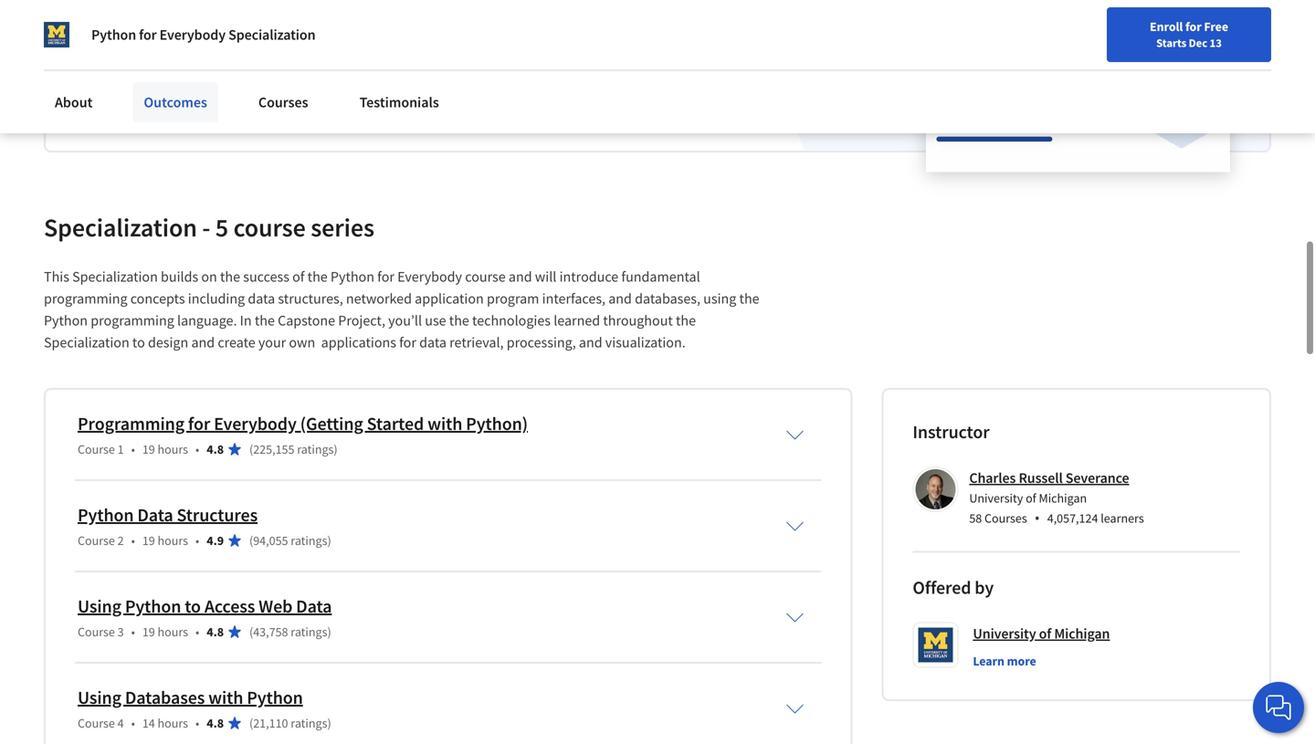 Task type: vqa. For each thing, say whether or not it's contained in the screenshot.
4.9
yes



Task type: describe. For each thing, give the bounding box(es) containing it.
add this credential to your linkedin profile, resume, or cv share it on social media and in your performance review
[[75, 76, 425, 116]]

) for python
[[327, 715, 331, 732]]

this
[[44, 268, 69, 286]]

structures
[[177, 504, 258, 527]]

series
[[311, 211, 374, 243]]

chat with us image
[[1264, 693, 1293, 723]]

using python to access web data
[[78, 595, 332, 618]]

review
[[376, 98, 417, 116]]

specialization up the concepts
[[72, 268, 158, 286]]

to inside 'this specialization builds on the success of the python for everybody course and will introduce fundamental programming concepts including data structures, networked application program interfaces, and databases, using the python programming language. in the capstone project, you'll use the technologies learned throughout the specialization to design and create your own  applications for data retrieval, processing, and visualization.'
[[132, 333, 145, 352]]

ratings for access
[[291, 624, 327, 640]]

program
[[487, 289, 539, 308]]

earn a career certificate
[[75, 27, 332, 59]]

58
[[969, 510, 982, 527]]

will
[[535, 268, 557, 286]]

interfaces,
[[542, 289, 606, 308]]

1 horizontal spatial data
[[296, 595, 332, 618]]

university of michigan
[[973, 625, 1110, 643]]

certificate
[[223, 27, 332, 59]]

social
[[143, 98, 179, 116]]

for for (getting
[[188, 412, 210, 435]]

visualization.
[[605, 333, 686, 352]]

0 vertical spatial programming
[[44, 289, 127, 308]]

specialization down this
[[44, 333, 129, 352]]

concepts
[[130, 289, 185, 308]]

4.8 for to
[[207, 624, 224, 640]]

builds
[[161, 268, 198, 286]]

applications
[[321, 333, 396, 352]]

13
[[1210, 36, 1222, 50]]

in
[[240, 311, 252, 330]]

about
[[55, 93, 93, 111]]

( 21,110 ratings )
[[249, 715, 331, 732]]

everybody for specialization
[[160, 26, 226, 44]]

course 4 • 14 hours •
[[78, 715, 199, 732]]

this specialization builds on the success of the python for everybody course and will introduce fundamental programming concepts including data structures, networked application program interfaces, and databases, using the python programming language. in the capstone project, you'll use the technologies learned throughout the specialization to design and create your own  applications for data retrieval, processing, and visualization.
[[44, 268, 763, 352]]

processing,
[[507, 333, 576, 352]]

using python to access web data link
[[78, 595, 332, 618]]

ratings for (getting
[[297, 441, 334, 458]]

hours for databases
[[158, 715, 188, 732]]

4,057,124
[[1047, 510, 1098, 527]]

and inside the add this credential to your linkedin profile, resume, or cv share it on social media and in your performance review
[[223, 98, 247, 116]]

for down you'll
[[399, 333, 416, 352]]

0 horizontal spatial courses
[[258, 93, 308, 111]]

specialization up linkedin
[[228, 26, 316, 44]]

profile,
[[294, 76, 338, 94]]

( for everybody
[[249, 441, 253, 458]]

by
[[975, 576, 994, 599]]

) for (getting
[[334, 441, 338, 458]]

( 43,758 ratings )
[[249, 624, 331, 640]]

course 1 • 19 hours •
[[78, 441, 199, 458]]

1 vertical spatial university
[[973, 625, 1036, 643]]

• right 4
[[131, 715, 135, 732]]

to inside the add this credential to your linkedin profile, resume, or cv share it on social media and in your performance review
[[192, 76, 205, 94]]

python up course 3 • 19 hours •
[[125, 595, 181, 618]]

charles russell severance university of michigan 58 courses • 4,057,124 learners
[[969, 469, 1144, 528]]

specialization up builds
[[44, 211, 197, 243]]

4.8 for with
[[207, 715, 224, 732]]

for for specialization
[[139, 26, 157, 44]]

testimonials
[[360, 93, 439, 111]]

python up 21,110
[[247, 686, 303, 709]]

• right 2
[[131, 532, 135, 549]]

databases
[[125, 686, 205, 709]]

5
[[215, 211, 228, 243]]

share
[[75, 98, 110, 116]]

and up program on the left top
[[509, 268, 532, 286]]

capstone
[[278, 311, 335, 330]]

learn
[[973, 653, 1005, 669]]

fundamental
[[622, 268, 700, 286]]

1 horizontal spatial with
[[428, 412, 462, 435]]

offered
[[913, 576, 971, 599]]

instructor
[[913, 421, 990, 443]]

everybody for (getting
[[214, 412, 297, 435]]

-
[[202, 211, 210, 243]]

• left 4.9 at left
[[196, 532, 199, 549]]

credential
[[128, 76, 189, 94]]

4
[[117, 715, 124, 732]]

( for structures
[[249, 532, 253, 549]]

19 for data
[[142, 532, 155, 549]]

course 3 • 19 hours •
[[78, 624, 199, 640]]

including
[[188, 289, 245, 308]]

using for using databases with python
[[78, 686, 121, 709]]

using
[[704, 289, 737, 308]]

the down databases,
[[676, 311, 696, 330]]

charles
[[969, 469, 1016, 487]]

create
[[218, 333, 255, 352]]

43,758
[[253, 624, 288, 640]]

course for programming for everybody (getting started with python)
[[78, 441, 115, 458]]

university inside charles russell severance university of michigan 58 courses • 4,057,124 learners
[[969, 490, 1023, 506]]

specialization - 5 course series
[[44, 211, 374, 243]]

you'll
[[388, 311, 422, 330]]

structures,
[[278, 289, 343, 308]]

retrieval,
[[450, 333, 504, 352]]

1 vertical spatial your
[[264, 98, 292, 116]]

earn
[[75, 27, 125, 59]]

the right the use
[[449, 311, 469, 330]]

starts
[[1157, 36, 1187, 50]]

( 225,155 ratings )
[[249, 441, 338, 458]]

language.
[[177, 311, 237, 330]]

• down using python to access web data
[[196, 624, 199, 640]]

225,155
[[253, 441, 295, 458]]



Task type: locate. For each thing, give the bounding box(es) containing it.
1 horizontal spatial course
[[465, 268, 506, 286]]

using databases with python link
[[78, 686, 303, 709]]

19 for python
[[142, 624, 155, 640]]

of inside charles russell severance university of michigan 58 courses • 4,057,124 learners
[[1026, 490, 1037, 506]]

( for to
[[249, 624, 253, 640]]

everybody up application
[[397, 268, 462, 286]]

course left 3
[[78, 624, 115, 640]]

2 using from the top
[[78, 686, 121, 709]]

1 horizontal spatial courses
[[985, 510, 1027, 527]]

course for using python to access web data
[[78, 624, 115, 640]]

2 4.8 from the top
[[207, 624, 224, 640]]

2 ( from the top
[[249, 532, 253, 549]]

1 vertical spatial using
[[78, 686, 121, 709]]

this
[[102, 76, 125, 94]]

2 vertical spatial everybody
[[214, 412, 297, 435]]

1 vertical spatial with
[[208, 686, 243, 709]]

using up 3
[[78, 595, 121, 618]]

1 vertical spatial course
[[465, 268, 506, 286]]

None search field
[[260, 11, 562, 48]]

it
[[113, 98, 122, 116]]

your inside 'this specialization builds on the success of the python for everybody course and will introduce fundamental programming concepts including data structures, networked application program interfaces, and databases, using the python programming language. in the capstone project, you'll use the technologies learned throughout the specialization to design and create your own  applications for data retrieval, processing, and visualization.'
[[258, 333, 286, 352]]

throughout
[[603, 311, 673, 330]]

python up networked
[[331, 268, 375, 286]]

2 hours from the top
[[158, 532, 188, 549]]

on inside the add this credential to your linkedin profile, resume, or cv share it on social media and in your performance review
[[125, 98, 141, 116]]

1 horizontal spatial data
[[419, 333, 447, 352]]

1 vertical spatial 19
[[142, 532, 155, 549]]

0 vertical spatial data
[[137, 504, 173, 527]]

ratings down programming for everybody (getting started with python)
[[297, 441, 334, 458]]

programming down this
[[44, 289, 127, 308]]

( for with
[[249, 715, 253, 732]]

using up 4
[[78, 686, 121, 709]]

or
[[393, 76, 406, 94]]

3 19 from the top
[[142, 624, 155, 640]]

( right 4.9 at left
[[249, 532, 253, 549]]

0 horizontal spatial with
[[208, 686, 243, 709]]

the up structures,
[[308, 268, 328, 286]]

ratings right 21,110
[[291, 715, 327, 732]]

hours right 14
[[158, 715, 188, 732]]

the right using at the top right of page
[[739, 289, 760, 308]]

ratings right 94,055
[[291, 532, 327, 549]]

4 course from the top
[[78, 715, 115, 732]]

for for starts
[[1186, 18, 1202, 35]]

offered by
[[913, 576, 994, 599]]

and up throughout
[[609, 289, 632, 308]]

your right in
[[264, 98, 292, 116]]

data down the use
[[419, 333, 447, 352]]

add
[[75, 76, 99, 94]]

21,110
[[253, 715, 288, 732]]

design
[[148, 333, 188, 352]]

( down programming for everybody (getting started with python)
[[249, 441, 253, 458]]

0 horizontal spatial on
[[125, 98, 141, 116]]

• right "1"
[[131, 441, 135, 458]]

1 19 from the top
[[142, 441, 155, 458]]

1 vertical spatial everybody
[[397, 268, 462, 286]]

) right 43,758
[[327, 624, 331, 640]]

enroll
[[1150, 18, 1183, 35]]

learned
[[554, 311, 600, 330]]

on right it
[[125, 98, 141, 116]]

everybody inside 'this specialization builds on the success of the python for everybody course and will introduce fundamental programming concepts including data structures, networked application program interfaces, and databases, using the python programming language. in the capstone project, you'll use the technologies learned throughout the specialization to design and create your own  applications for data retrieval, processing, and visualization.'
[[397, 268, 462, 286]]

on inside 'this specialization builds on the success of the python for everybody course and will introduce fundamental programming concepts including data structures, networked application program interfaces, and databases, using the python programming language. in the capstone project, you'll use the technologies learned throughout the specialization to design and create your own  applications for data retrieval, processing, and visualization.'
[[201, 268, 217, 286]]

1 course from the top
[[78, 441, 115, 458]]

19
[[142, 441, 155, 458], [142, 532, 155, 549], [142, 624, 155, 640]]

courses inside charles russell severance university of michigan 58 courses • 4,057,124 learners
[[985, 510, 1027, 527]]

about link
[[44, 82, 104, 122]]

3 hours from the top
[[158, 624, 188, 640]]

with right started on the left of page
[[428, 412, 462, 435]]

1 horizontal spatial of
[[1026, 490, 1037, 506]]

to up media
[[192, 76, 205, 94]]

course right the 5
[[233, 211, 306, 243]]

course left 4
[[78, 715, 115, 732]]

4.8 down using databases with python link in the bottom of the page
[[207, 715, 224, 732]]

course inside 'this specialization builds on the success of the python for everybody course and will introduce fundamental programming concepts including data structures, networked application program interfaces, and databases, using the python programming language. in the capstone project, you'll use the technologies learned throughout the specialization to design and create your own  applications for data retrieval, processing, and visualization.'
[[465, 268, 506, 286]]

data up course 2 • 19 hours •
[[137, 504, 173, 527]]

the right in
[[255, 311, 275, 330]]

of inside 'this specialization builds on the success of the python for everybody course and will introduce fundamental programming concepts including data structures, networked application program interfaces, and databases, using the python programming language. in the capstone project, you'll use the technologies learned throughout the specialization to design and create your own  applications for data retrieval, processing, and visualization.'
[[292, 268, 305, 286]]

to
[[192, 76, 205, 94], [132, 333, 145, 352], [185, 595, 201, 618]]

• up structures
[[196, 441, 199, 458]]

19 right 3
[[142, 624, 155, 640]]

success
[[243, 268, 289, 286]]

and
[[223, 98, 247, 116], [509, 268, 532, 286], [609, 289, 632, 308], [191, 333, 215, 352], [579, 333, 603, 352]]

university of michigan link
[[973, 622, 1110, 645]]

0 horizontal spatial of
[[292, 268, 305, 286]]

hours for data
[[158, 532, 188, 549]]

programming for everybody (getting started with python)
[[78, 412, 528, 435]]

1 ( from the top
[[249, 441, 253, 458]]

linkedin
[[238, 76, 291, 94]]

enroll for free starts dec 13
[[1150, 18, 1229, 50]]

python up 2
[[78, 504, 134, 527]]

coursera career certificate image
[[926, 0, 1230, 171]]

4.8
[[207, 441, 224, 458], [207, 624, 224, 640], [207, 715, 224, 732]]

resume,
[[341, 76, 390, 94]]

data up ( 43,758 ratings )
[[296, 595, 332, 618]]

1 vertical spatial on
[[201, 268, 217, 286]]

learners
[[1101, 510, 1144, 527]]

course up program on the left top
[[465, 268, 506, 286]]

1 vertical spatial of
[[1026, 490, 1037, 506]]

with
[[428, 412, 462, 435], [208, 686, 243, 709]]

4 hours from the top
[[158, 715, 188, 732]]

2 vertical spatial your
[[258, 333, 286, 352]]

university of michigan image
[[44, 22, 69, 47]]

1 vertical spatial data
[[296, 595, 332, 618]]

2
[[117, 532, 124, 549]]

career
[[149, 27, 217, 59]]

programming for everybody (getting started with python) link
[[78, 412, 528, 435]]

course for python data structures
[[78, 532, 115, 549]]

• inside charles russell severance university of michigan 58 courses • 4,057,124 learners
[[1035, 508, 1040, 528]]

programming down the concepts
[[91, 311, 174, 330]]

)
[[334, 441, 338, 458], [327, 532, 331, 549], [327, 624, 331, 640], [327, 715, 331, 732]]

0 horizontal spatial data
[[137, 504, 173, 527]]

using databases with python
[[78, 686, 303, 709]]

course left 2
[[78, 532, 115, 549]]

data
[[248, 289, 275, 308], [419, 333, 447, 352]]

0 vertical spatial on
[[125, 98, 141, 116]]

1 vertical spatial michigan
[[1054, 625, 1110, 643]]

the
[[220, 268, 240, 286], [308, 268, 328, 286], [739, 289, 760, 308], [255, 311, 275, 330], [449, 311, 469, 330], [676, 311, 696, 330]]

course 2 • 19 hours •
[[78, 532, 199, 549]]

application
[[415, 289, 484, 308]]

( down using databases with python
[[249, 715, 253, 732]]

the up including
[[220, 268, 240, 286]]

own
[[289, 333, 315, 352]]

of inside university of michigan link
[[1039, 625, 1052, 643]]

using for using python to access web data
[[78, 595, 121, 618]]

charles russell severance link
[[969, 469, 1130, 487]]

technologies
[[472, 311, 551, 330]]

hours for python
[[158, 624, 188, 640]]

( down the access
[[249, 624, 253, 640]]

severance
[[1066, 469, 1130, 487]]

access
[[204, 595, 255, 618]]

course for using databases with python
[[78, 715, 115, 732]]

1 4.8 from the top
[[207, 441, 224, 458]]

) right 94,055
[[327, 532, 331, 549]]

4.8 left 225,155
[[207, 441, 224, 458]]

networked
[[346, 289, 412, 308]]

michigan
[[1039, 490, 1087, 506], [1054, 625, 1110, 643]]

hours down python data structures link
[[158, 532, 188, 549]]

3 4.8 from the top
[[207, 715, 224, 732]]

everybody
[[160, 26, 226, 44], [397, 268, 462, 286], [214, 412, 297, 435]]

and down language.
[[191, 333, 215, 352]]

for up course 1 • 19 hours •
[[188, 412, 210, 435]]

4 ( from the top
[[249, 715, 253, 732]]

michigan inside charles russell severance university of michigan 58 courses • 4,057,124 learners
[[1039, 490, 1087, 506]]

1 vertical spatial data
[[419, 333, 447, 352]]

) right 21,110
[[327, 715, 331, 732]]

2 vertical spatial of
[[1039, 625, 1052, 643]]

2 vertical spatial to
[[185, 595, 201, 618]]

2 vertical spatial 4.8
[[207, 715, 224, 732]]

3
[[117, 624, 124, 640]]

course
[[78, 441, 115, 458], [78, 532, 115, 549], [78, 624, 115, 640], [78, 715, 115, 732]]

2 19 from the top
[[142, 532, 155, 549]]

4.8 for everybody
[[207, 441, 224, 458]]

introduce
[[560, 268, 619, 286]]

programming
[[78, 412, 185, 435]]

0 vertical spatial of
[[292, 268, 305, 286]]

•
[[131, 441, 135, 458], [196, 441, 199, 458], [1035, 508, 1040, 528], [131, 532, 135, 549], [196, 532, 199, 549], [131, 624, 135, 640], [196, 624, 199, 640], [131, 715, 135, 732], [196, 715, 199, 732]]

) down '(getting' at the left of the page
[[334, 441, 338, 458]]

python for everybody specialization
[[91, 26, 316, 44]]

for inside enroll for free starts dec 13
[[1186, 18, 1202, 35]]

everybody right a
[[160, 26, 226, 44]]

on
[[125, 98, 141, 116], [201, 268, 217, 286]]

4.9
[[207, 532, 224, 549]]

university down charles
[[969, 490, 1023, 506]]

19 right "1"
[[142, 441, 155, 458]]

data down success
[[248, 289, 275, 308]]

your up media
[[208, 76, 236, 94]]

( 94,055 ratings )
[[249, 532, 331, 549]]

data
[[137, 504, 173, 527], [296, 595, 332, 618]]

learn more
[[973, 653, 1036, 669]]

1 vertical spatial programming
[[91, 311, 174, 330]]

3 ( from the top
[[249, 624, 253, 640]]

hours for for
[[158, 441, 188, 458]]

with right databases
[[208, 686, 243, 709]]

and left in
[[223, 98, 247, 116]]

outcomes link
[[133, 82, 218, 122]]

0 vertical spatial 19
[[142, 441, 155, 458]]

19 for for
[[142, 441, 155, 458]]

• left the 4,057,124
[[1035, 508, 1040, 528]]

hours
[[158, 441, 188, 458], [158, 532, 188, 549], [158, 624, 188, 640], [158, 715, 188, 732]]

0 vertical spatial your
[[208, 76, 236, 94]]

1 vertical spatial to
[[132, 333, 145, 352]]

cv
[[409, 76, 425, 94]]

python)
[[466, 412, 528, 435]]

1 vertical spatial courses
[[985, 510, 1027, 527]]

python up this
[[91, 26, 136, 44]]

to left the access
[[185, 595, 201, 618]]

(getting
[[300, 412, 363, 435]]

menu item
[[986, 18, 1103, 78]]

0 vertical spatial course
[[233, 211, 306, 243]]

(
[[249, 441, 253, 458], [249, 532, 253, 549], [249, 624, 253, 640], [249, 715, 253, 732]]

university
[[969, 490, 1023, 506], [973, 625, 1036, 643]]

on up including
[[201, 268, 217, 286]]

university up learn more button
[[973, 625, 1036, 643]]

• down using databases with python
[[196, 715, 199, 732]]

0 vertical spatial with
[[428, 412, 462, 435]]

and down learned at the top left
[[579, 333, 603, 352]]

more
[[1007, 653, 1036, 669]]

0 horizontal spatial data
[[248, 289, 275, 308]]

0 vertical spatial everybody
[[160, 26, 226, 44]]

1 hours from the top
[[158, 441, 188, 458]]

0 vertical spatial data
[[248, 289, 275, 308]]

hours down using python to access web data
[[158, 624, 188, 640]]

2 course from the top
[[78, 532, 115, 549]]

1 using from the top
[[78, 595, 121, 618]]

0 vertical spatial using
[[78, 595, 121, 618]]

0 vertical spatial michigan
[[1039, 490, 1087, 506]]

for right the earn
[[139, 26, 157, 44]]

performance
[[295, 98, 373, 116]]

to left design
[[132, 333, 145, 352]]

for
[[1186, 18, 1202, 35], [139, 26, 157, 44], [377, 268, 395, 286], [399, 333, 416, 352], [188, 412, 210, 435]]

a
[[130, 27, 143, 59]]

python down this
[[44, 311, 88, 330]]

hours down "programming" in the left bottom of the page
[[158, 441, 188, 458]]

1
[[117, 441, 124, 458]]

of
[[292, 268, 305, 286], [1026, 490, 1037, 506], [1039, 625, 1052, 643]]

free
[[1204, 18, 1229, 35]]

use
[[425, 311, 446, 330]]

media
[[182, 98, 220, 116]]

2 horizontal spatial of
[[1039, 625, 1052, 643]]

) for access
[[327, 624, 331, 640]]

1 vertical spatial 4.8
[[207, 624, 224, 640]]

for up dec
[[1186, 18, 1202, 35]]

0 vertical spatial courses
[[258, 93, 308, 111]]

ratings for python
[[291, 715, 327, 732]]

19 right 2
[[142, 532, 155, 549]]

databases,
[[635, 289, 701, 308]]

your left own
[[258, 333, 286, 352]]

1 horizontal spatial on
[[201, 268, 217, 286]]

0 horizontal spatial course
[[233, 211, 306, 243]]

coursera image
[[22, 15, 138, 44]]

0 vertical spatial 4.8
[[207, 441, 224, 458]]

ratings right 43,758
[[291, 624, 327, 640]]

web
[[259, 595, 293, 618]]

0 vertical spatial to
[[192, 76, 205, 94]]

charles russell severance image
[[916, 469, 956, 510]]

3 course from the top
[[78, 624, 115, 640]]

course left "1"
[[78, 441, 115, 458]]

for up networked
[[377, 268, 395, 286]]

courses link
[[247, 82, 319, 122]]

4.8 down using python to access web data
[[207, 624, 224, 640]]

• right 3
[[131, 624, 135, 640]]

everybody up 225,155
[[214, 412, 297, 435]]

python data structures link
[[78, 504, 258, 527]]

2 vertical spatial 19
[[142, 624, 155, 640]]

0 vertical spatial university
[[969, 490, 1023, 506]]

testimonials link
[[349, 82, 450, 122]]

python data structures
[[78, 504, 258, 527]]



